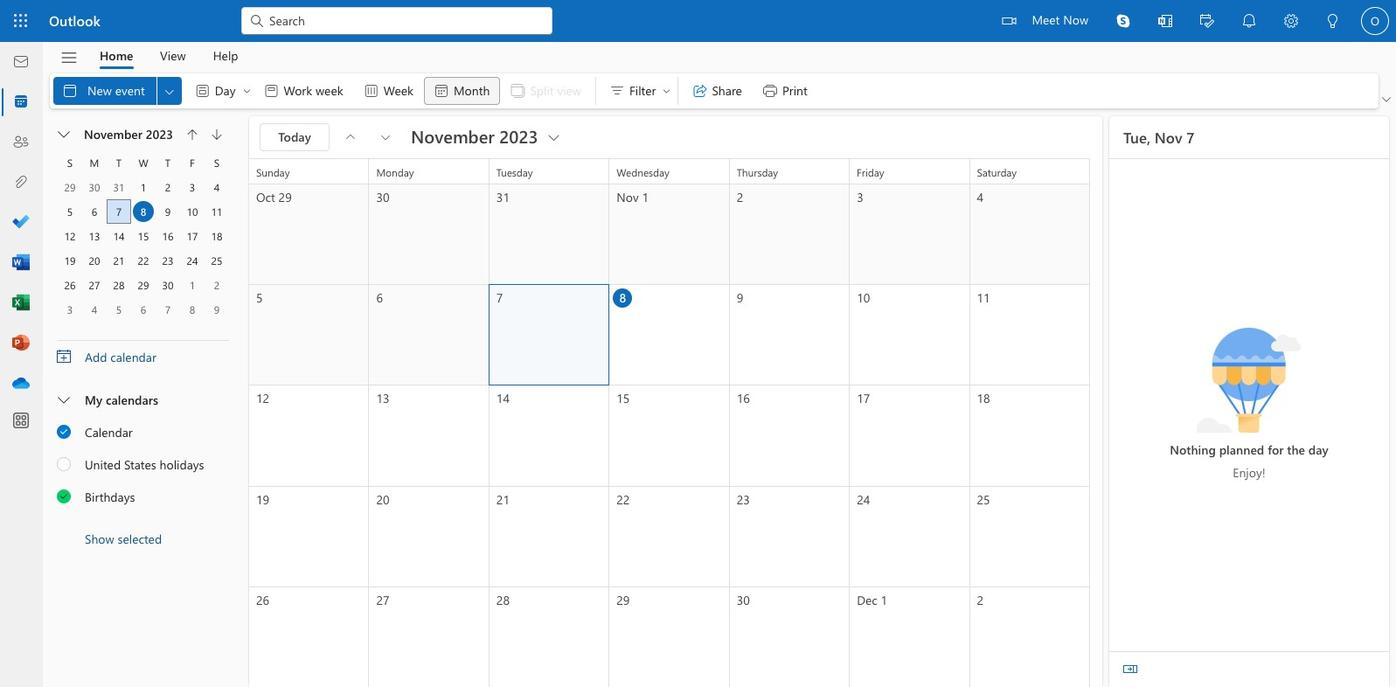 Task type: describe. For each thing, give the bounding box(es) containing it.

[[61, 82, 79, 100]]


[[363, 82, 380, 100]]

help button
[[200, 42, 252, 69]]

outlook
[[49, 11, 101, 30]]

1 vertical spatial 20
[[376, 491, 390, 508]]


[[691, 82, 709, 100]]

1 horizontal spatial 28
[[497, 592, 510, 609]]

1 horizontal spatial 21
[[497, 491, 510, 508]]

 button
[[1313, 0, 1355, 45]]


[[194, 82, 211, 100]]

sunday element
[[58, 150, 82, 175]]

wednesday
[[617, 165, 670, 179]]

home
[[100, 47, 133, 63]]

17 button
[[182, 226, 203, 247]]

23 inside 23 button
[[162, 254, 174, 268]]

20 inside 'button'
[[89, 254, 100, 268]]


[[609, 82, 626, 100]]

1 horizontal spatial 13
[[376, 390, 390, 407]]

selected date november 7, 2023
[[42, 111, 99, 194]]

 button
[[180, 122, 205, 147]]

 button
[[52, 43, 87, 73]]

2 horizontal spatial 4
[[978, 189, 984, 206]]

tuesday
[[497, 165, 533, 179]]

1 horizontal spatial 22
[[617, 491, 630, 508]]


[[1159, 14, 1173, 28]]

m
[[90, 156, 99, 170]]

1 vertical spatial 24
[[857, 491, 871, 508]]

2023 inside the selected date november 7, 2023
[[42, 178, 68, 194]]

 button
[[1187, 0, 1229, 45]]


[[1201, 14, 1215, 28]]

28 button
[[108, 275, 129, 296]]

0 vertical spatial 9 button
[[157, 201, 178, 222]]

2 horizontal spatial 6
[[376, 290, 383, 306]]

16 inside button
[[162, 229, 174, 243]]

 day 
[[194, 82, 252, 100]]

meet
[[1033, 11, 1060, 28]]

1 horizontal spatial 15
[[617, 390, 630, 407]]

thursday element
[[156, 150, 180, 175]]

0 horizontal spatial 29 button
[[59, 177, 80, 198]]

0 horizontal spatial 5
[[67, 205, 73, 219]]

 button
[[1379, 91, 1395, 108]]

0 vertical spatial 4 button
[[206, 177, 227, 198]]

 for 
[[662, 86, 672, 96]]

week
[[384, 82, 414, 99]]

oct 29
[[256, 189, 292, 206]]

tue, nov 7
[[1124, 128, 1195, 147]]

list box inside the 'november 2023' application
[[43, 415, 242, 513]]

share
[[712, 82, 743, 99]]


[[1285, 14, 1299, 28]]

 button
[[240, 77, 254, 105]]

19 button
[[59, 250, 80, 271]]

today button
[[260, 123, 330, 151]]

o button
[[1355, 0, 1397, 42]]


[[212, 129, 222, 140]]

1 horizontal spatial 4
[[214, 180, 220, 194]]

12 inside button
[[64, 229, 76, 243]]

11 button
[[206, 201, 227, 222]]

dec 1
[[857, 592, 888, 609]]

nothing planned for the day enjoy!
[[1171, 442, 1329, 481]]

 for  popup button
[[1383, 95, 1392, 104]]

1 horizontal spatial 3
[[190, 180, 195, 194]]

outlook link
[[49, 0, 101, 42]]

1 horizontal spatial 2 button
[[206, 275, 227, 296]]

13 inside button
[[89, 229, 100, 243]]

2023 for november 2023
[[146, 126, 173, 143]]

1 horizontal spatial 8 button
[[182, 299, 203, 320]]

0 vertical spatial 30 button
[[84, 177, 105, 198]]

2023 for november 2023 
[[500, 124, 538, 147]]

1 vertical spatial 16
[[737, 390, 750, 407]]

18 inside 18 button
[[211, 229, 223, 243]]

selected
[[42, 111, 88, 128]]

1 vertical spatial 5 button
[[108, 299, 129, 320]]

11 inside 11 button
[[211, 205, 223, 219]]

excel image
[[12, 295, 30, 312]]

0 vertical spatial 1 button
[[133, 177, 154, 198]]

0 vertical spatial 5 button
[[59, 201, 80, 222]]

21 inside button
[[113, 254, 125, 268]]

powerpoint image
[[12, 335, 30, 353]]

9 for the top 9 "button"
[[165, 205, 171, 219]]

8 inside cell
[[141, 205, 146, 219]]

14 inside button
[[113, 229, 125, 243]]

w
[[139, 156, 148, 170]]

1 horizontal spatial 7 button
[[157, 299, 178, 320]]

7,
[[42, 161, 51, 178]]

 button
[[157, 77, 182, 105]]

2 horizontal spatial 8
[[620, 290, 626, 306]]


[[248, 12, 266, 30]]


[[433, 82, 450, 100]]

tuesday element
[[107, 150, 131, 175]]

s for sunday element
[[67, 156, 73, 170]]

1 horizontal spatial 26
[[256, 592, 269, 609]]


[[344, 130, 358, 144]]

24 button
[[182, 250, 203, 271]]

friday element
[[180, 150, 205, 175]]

1 down w
[[141, 180, 146, 194]]

thursday
[[737, 165, 779, 179]]

outlook banner
[[0, 0, 1397, 45]]

week
[[316, 82, 343, 99]]

2 horizontal spatial 3
[[857, 189, 864, 206]]

 work week
[[263, 82, 343, 100]]

home button
[[87, 42, 147, 69]]

1 horizontal spatial 18
[[978, 390, 991, 407]]

1 horizontal spatial 29 button
[[133, 275, 154, 296]]

1 vertical spatial 9 button
[[206, 299, 227, 320]]

1 horizontal spatial 17
[[857, 390, 871, 407]]

24 inside the "24" button
[[187, 254, 198, 268]]

1 horizontal spatial 31
[[497, 189, 510, 206]]

1 vertical spatial 11
[[978, 290, 991, 306]]

selected
[[118, 531, 162, 547]]

26 button
[[59, 275, 80, 296]]

 search field
[[241, 0, 553, 39]]

add calendar
[[85, 349, 156, 365]]

 month
[[433, 82, 490, 100]]

calendar
[[85, 424, 133, 440]]

0 horizontal spatial 3
[[67, 303, 73, 317]]

8 button inside cell
[[133, 201, 154, 222]]

0 horizontal spatial 6 button
[[84, 201, 105, 222]]

18 button
[[206, 226, 227, 247]]

 button
[[1103, 0, 1145, 42]]

1 horizontal spatial 5
[[116, 303, 122, 317]]

calendar
[[111, 349, 156, 365]]

tue,
[[1124, 128, 1151, 147]]

day
[[215, 82, 236, 99]]

share group
[[683, 73, 818, 105]]

nothing
[[1171, 442, 1217, 458]]

for
[[1268, 442, 1285, 458]]

dec
[[857, 592, 878, 609]]

8 cell
[[131, 199, 156, 224]]

1 horizontal spatial 6 button
[[133, 299, 154, 320]]

15 inside "button"
[[138, 229, 149, 243]]

monday
[[376, 165, 414, 179]]

enjoy!
[[1234, 464, 1266, 481]]

1 horizontal spatial 25
[[978, 491, 991, 508]]

1 vertical spatial 14
[[497, 390, 510, 407]]

help
[[213, 47, 238, 63]]

1 horizontal spatial 10
[[857, 290, 871, 306]]

7 inside agenda view section
[[1187, 128, 1195, 147]]

new
[[87, 82, 112, 99]]

date
[[42, 128, 66, 144]]

2 horizontal spatial 5
[[256, 290, 263, 306]]

19 inside button
[[64, 254, 76, 268]]

0 horizontal spatial 4 button
[[84, 299, 105, 320]]

2 vertical spatial 
[[58, 394, 70, 407]]

15 button
[[133, 226, 154, 247]]

13 button
[[84, 226, 105, 247]]

calendars
[[106, 391, 158, 408]]

1 horizontal spatial 23
[[737, 491, 750, 508]]

left-rail-appbar navigation
[[3, 42, 38, 404]]

21 button
[[108, 250, 129, 271]]


[[263, 82, 280, 100]]

show
[[85, 531, 114, 547]]

0 horizontal spatial 4
[[92, 303, 97, 317]]

word image
[[12, 255, 30, 272]]

november for november 2023 
[[411, 124, 495, 147]]



Task type: locate. For each thing, give the bounding box(es) containing it.
2 button
[[157, 177, 178, 198], [206, 275, 227, 296]]

0 horizontal spatial 3 button
[[59, 299, 80, 320]]

new group
[[53, 73, 592, 108]]

5 button up 12 button
[[59, 201, 80, 222]]

17 inside button
[[187, 229, 198, 243]]

 button
[[51, 122, 79, 147]]


[[57, 423, 72, 438], [57, 488, 72, 503]]

1 horizontal spatial 5 button
[[108, 299, 129, 320]]

17
[[187, 229, 198, 243], [857, 390, 871, 407]]

1 vertical spatial nov
[[617, 189, 639, 206]]

 filter 
[[609, 82, 672, 100]]

to do image
[[12, 214, 30, 232]]

saturday
[[978, 165, 1017, 179]]

tab list containing home
[[87, 42, 252, 69]]

0 vertical spatial 26
[[64, 278, 76, 292]]

0 horizontal spatial 23
[[162, 254, 174, 268]]


[[1117, 14, 1131, 28]]

1 down wednesday
[[642, 189, 649, 206]]

0 horizontal spatial 2 button
[[157, 177, 178, 198]]

s right 7,
[[67, 156, 73, 170]]

 for calendar
[[57, 423, 72, 438]]

saturday element
[[205, 150, 229, 175]]


[[1327, 14, 1341, 28]]


[[187, 129, 198, 140]]

0 vertical spatial 8 button
[[133, 201, 154, 222]]

6 button up 13 button
[[84, 201, 105, 222]]

files image
[[12, 174, 30, 192]]

 button
[[372, 123, 400, 151]]

0 horizontal spatial 21
[[113, 254, 125, 268]]

4 button down saturday element
[[206, 177, 227, 198]]

0 vertical spatial 2 button
[[157, 177, 178, 198]]

 left "birthdays"
[[57, 488, 72, 503]]

8 button
[[133, 201, 154, 222], [182, 299, 203, 320]]

23 button
[[157, 250, 178, 271]]

0 vertical spatial 18
[[211, 229, 223, 243]]

22 inside button
[[138, 254, 149, 268]]

nov inside agenda view section
[[1155, 128, 1183, 147]]

22 button
[[133, 250, 154, 271]]

1 horizontal spatial 9 button
[[206, 299, 227, 320]]

30 button down 23 button
[[157, 275, 178, 296]]

2023 inside button
[[146, 126, 173, 143]]

0 horizontal spatial 26
[[64, 278, 76, 292]]

monday element
[[82, 150, 107, 175]]

0 horizontal spatial 22
[[138, 254, 149, 268]]

0 vertical spatial 
[[57, 423, 72, 438]]

0 vertical spatial 3 button
[[182, 177, 203, 198]]

4
[[214, 180, 220, 194], [978, 189, 984, 206], [92, 303, 97, 317]]

9 button down "25" 'button'
[[206, 299, 227, 320]]

1 s from the left
[[67, 156, 73, 170]]

oct
[[256, 189, 275, 206]]


[[762, 82, 779, 100]]

s for saturday element
[[214, 156, 220, 170]]

8
[[141, 205, 146, 219], [620, 290, 626, 306], [190, 303, 195, 317]]

4 button down 27 button
[[84, 299, 105, 320]]

day
[[1309, 442, 1329, 458]]

1 horizontal spatial 11
[[978, 290, 991, 306]]

3 button down 26 button at the top left
[[59, 299, 80, 320]]

0 vertical spatial 15
[[138, 229, 149, 243]]

 right more apps image
[[57, 423, 72, 438]]

28 inside 28 button
[[113, 278, 125, 292]]

0 vertical spatial 27
[[89, 278, 100, 292]]

united states holidays button
[[43, 449, 242, 480]]

2 button down "25" 'button'
[[206, 275, 227, 296]]

0 horizontal spatial 20
[[89, 254, 100, 268]]


[[1003, 14, 1017, 28]]

29 button down 22 button
[[133, 275, 154, 296]]

22
[[138, 254, 149, 268], [617, 491, 630, 508]]

2 button down thursday element
[[157, 177, 178, 198]]

1 vertical spatial 28
[[497, 592, 510, 609]]

0 vertical spatial 29 button
[[59, 177, 80, 198]]

more apps image
[[12, 413, 30, 430]]

 for 
[[242, 86, 252, 96]]

1 right dec
[[881, 592, 888, 609]]

mail image
[[12, 53, 30, 71]]

0 vertical spatial 10
[[187, 205, 198, 219]]

november 2023 application
[[0, 0, 1397, 688]]

1 horizontal spatial 4 button
[[206, 177, 227, 198]]

1 vertical spatial 23
[[737, 491, 750, 508]]

0 horizontal spatial 19
[[64, 254, 76, 268]]

9 button left 10 button
[[157, 201, 178, 222]]

 inside popup button
[[1383, 95, 1392, 104]]

0 horizontal spatial 8
[[141, 205, 146, 219]]

agenda view section
[[1110, 116, 1390, 688]]

 button
[[337, 123, 365, 151]]

1 horizontal spatial 27
[[376, 592, 390, 609]]

holidays
[[160, 456, 204, 473]]

15
[[138, 229, 149, 243], [617, 390, 630, 407]]

0 horizontal spatial 7 button
[[108, 201, 129, 222]]

2023 down sunday element
[[42, 178, 68, 194]]

29
[[64, 180, 76, 194], [279, 189, 292, 206], [138, 278, 149, 292], [617, 592, 630, 609]]

nov right tue,
[[1155, 128, 1183, 147]]

3 button up 10 button
[[182, 177, 203, 198]]

my
[[85, 391, 102, 408]]

0 horizontal spatial 24
[[187, 254, 198, 268]]

0 vertical spatial 25
[[211, 254, 223, 268]]

19
[[64, 254, 76, 268], [256, 491, 269, 508]]

4 down saturday element
[[214, 180, 220, 194]]

1 vertical spatial 1 button
[[182, 275, 203, 296]]

12
[[64, 229, 76, 243], [256, 390, 269, 407]]

3 up 10 button
[[190, 180, 195, 194]]

0 vertical spatial 19
[[64, 254, 76, 268]]

event
[[115, 82, 145, 99]]

november
[[411, 124, 495, 147], [84, 126, 143, 143], [42, 144, 99, 161]]

0 horizontal spatial 25
[[211, 254, 223, 268]]

31 button
[[108, 177, 129, 198]]

 inside popup button
[[162, 84, 176, 98]]

1 vertical spatial 26
[[256, 592, 269, 609]]

0 horizontal spatial 11
[[211, 205, 223, 219]]

show selected button
[[43, 523, 242, 555]]

0 horizontal spatial 14
[[113, 229, 125, 243]]

1 horizontal spatial 30 button
[[157, 275, 178, 296]]

1 down the "24" button
[[190, 278, 195, 292]]

11
[[211, 205, 223, 219], [978, 290, 991, 306]]

nov down wednesday
[[617, 189, 639, 206]]

13
[[89, 229, 100, 243], [376, 390, 390, 407]]

 inside  filter 
[[662, 86, 672, 96]]

1 vertical spatial 17
[[857, 390, 871, 407]]

0 horizontal spatial 17
[[187, 229, 198, 243]]

1 button
[[133, 177, 154, 198], [182, 275, 203, 296]]

16 button
[[157, 226, 178, 247]]

 inside  day 
[[242, 86, 252, 96]]

the
[[1288, 442, 1306, 458]]

1 horizontal spatial 19
[[256, 491, 269, 508]]

view
[[160, 47, 186, 63]]

3
[[190, 180, 195, 194], [857, 189, 864, 206], [67, 303, 73, 317]]

1 t from the left
[[116, 156, 122, 170]]

1  from the top
[[57, 423, 72, 438]]

 for november
[[545, 128, 563, 146]]

onedrive image
[[12, 375, 30, 393]]

1 vertical spatial 7 button
[[157, 299, 178, 320]]

planned
[[1220, 442, 1265, 458]]

add
[[85, 349, 107, 365]]

0 vertical spatial 21
[[113, 254, 125, 268]]

month
[[454, 82, 490, 99]]

10 inside button
[[187, 205, 198, 219]]

meet now
[[1033, 11, 1089, 28]]

list box
[[43, 415, 242, 513]]

1 vertical spatial 29 button
[[133, 275, 154, 296]]

26 inside button
[[64, 278, 76, 292]]


[[1241, 12, 1259, 30]]

tab list inside the 'november 2023' application
[[87, 42, 252, 69]]

27
[[89, 278, 100, 292], [376, 592, 390, 609]]

calendar image
[[12, 94, 30, 111]]

8 button down the "24" button
[[182, 299, 203, 320]]

1 horizontal spatial 8
[[190, 303, 195, 317]]

2 horizontal spatial 9
[[737, 290, 744, 306]]

30 button down m
[[84, 177, 105, 198]]


[[60, 49, 78, 67]]

t right w
[[165, 156, 171, 170]]

0 vertical spatial nov
[[1155, 128, 1183, 147]]

2
[[165, 180, 171, 194], [737, 189, 744, 206], [214, 278, 220, 292], [978, 592, 984, 609]]

0 horizontal spatial 6
[[92, 205, 97, 219]]

0 horizontal spatial 2023
[[42, 178, 68, 194]]

8 button up 15 "button"
[[133, 201, 154, 222]]

3 down 26 button at the top left
[[67, 303, 73, 317]]

view button
[[147, 42, 199, 69]]

states
[[124, 456, 156, 473]]

25 button
[[206, 250, 227, 271]]

27 inside button
[[89, 278, 100, 292]]

 inside button
[[379, 130, 393, 144]]

0 horizontal spatial 16
[[162, 229, 174, 243]]

united
[[85, 456, 121, 473]]

print
[[783, 82, 808, 99]]

nov 1
[[617, 189, 649, 206]]

24
[[187, 254, 198, 268], [857, 491, 871, 508]]

7 button down 31 button
[[108, 201, 129, 222]]

14 button
[[108, 226, 129, 247]]

sunday
[[256, 165, 290, 179]]

29 button down sunday element
[[59, 177, 80, 198]]

t
[[116, 156, 122, 170], [165, 156, 171, 170]]

0 vertical spatial 16
[[162, 229, 174, 243]]

1 horizontal spatial 6
[[141, 303, 146, 317]]

2023 up thursday element
[[146, 126, 173, 143]]

0 horizontal spatial 18
[[211, 229, 223, 243]]

0 horizontal spatial s
[[67, 156, 73, 170]]

friday
[[857, 165, 885, 179]]

1 vertical spatial 18
[[978, 390, 991, 407]]

filter
[[630, 82, 656, 99]]

2 t from the left
[[165, 156, 171, 170]]

10 button
[[182, 201, 203, 222]]

1 vertical spatial 22
[[617, 491, 630, 508]]

1 horizontal spatial 16
[[737, 390, 750, 407]]

2023 up "tuesday"
[[500, 124, 538, 147]]

1 vertical spatial 8 button
[[182, 299, 203, 320]]

1 button down the "24" button
[[182, 275, 203, 296]]

 inside november 2023 
[[545, 128, 563, 146]]

1 vertical spatial 15
[[617, 390, 630, 407]]

18
[[211, 229, 223, 243], [978, 390, 991, 407]]

1 vertical spatial 25
[[978, 491, 991, 508]]

t for thursday element
[[165, 156, 171, 170]]

1 horizontal spatial s
[[214, 156, 220, 170]]

1 horizontal spatial 12
[[256, 390, 269, 407]]

0 horizontal spatial 13
[[89, 229, 100, 243]]

9 for bottom 9 "button"
[[214, 303, 220, 317]]

show selected
[[85, 531, 162, 547]]

25
[[211, 254, 223, 268], [978, 491, 991, 508]]

s right friday 'element'
[[214, 156, 220, 170]]

4 down saturday on the right top of page
[[978, 189, 984, 206]]

people image
[[12, 134, 30, 151]]

wednesday element
[[131, 150, 156, 175]]

25 inside 'button'
[[211, 254, 223, 268]]

november inside button
[[84, 126, 143, 143]]

0 vertical spatial 24
[[187, 254, 198, 268]]

5 button down 28 button
[[108, 299, 129, 320]]

1 horizontal spatial 9
[[214, 303, 220, 317]]

 for  dropdown button
[[58, 129, 70, 141]]

o
[[1372, 14, 1380, 28]]

1 horizontal spatial 24
[[857, 491, 871, 508]]

2 horizontal spatial 2023
[[500, 124, 538, 147]]

1 horizontal spatial 20
[[376, 491, 390, 508]]

 for birthdays
[[57, 488, 72, 503]]

0 vertical spatial 28
[[113, 278, 125, 292]]

31 down tuesday element
[[113, 180, 125, 194]]

7 button down 23 button
[[157, 299, 178, 320]]


[[162, 84, 176, 98], [242, 86, 252, 96], [662, 86, 672, 96], [545, 128, 563, 146], [379, 130, 393, 144]]

november for november 2023
[[84, 126, 143, 143]]

 share
[[691, 82, 743, 100]]

21
[[113, 254, 125, 268], [497, 491, 510, 508]]

november 2023 
[[411, 124, 563, 147]]

 print
[[762, 82, 808, 100]]

0 horizontal spatial 10
[[187, 205, 198, 219]]


[[1383, 95, 1392, 104], [58, 129, 70, 141], [58, 394, 70, 407]]

list box containing calendar
[[43, 415, 242, 513]]

0 vertical spatial 14
[[113, 229, 125, 243]]

31 inside button
[[113, 180, 125, 194]]

selected date november 7, 2023, today's date november 8, 2023 group
[[42, 111, 235, 341]]

6
[[92, 205, 97, 219], [376, 290, 383, 306], [141, 303, 146, 317]]

6 button up calendar
[[133, 299, 154, 320]]

2  from the top
[[57, 488, 72, 503]]

 down selected
[[58, 129, 70, 141]]

tab list
[[87, 42, 252, 69]]

my calendars
[[85, 391, 158, 408]]

26
[[64, 278, 76, 292], [256, 592, 269, 609]]

1 vertical spatial 3 button
[[59, 299, 80, 320]]

4 down 27 button
[[92, 303, 97, 317]]

 left my
[[58, 394, 70, 407]]

31 down "tuesday"
[[497, 189, 510, 206]]

 week
[[363, 82, 414, 100]]

t for tuesday element
[[116, 156, 122, 170]]

 inside dropdown button
[[58, 129, 70, 141]]

3 down friday
[[857, 189, 864, 206]]

 button
[[1271, 0, 1313, 45]]

t right m
[[116, 156, 122, 170]]

0 horizontal spatial 9
[[165, 205, 171, 219]]

12 button
[[59, 226, 80, 247]]

1 vertical spatial 13
[[376, 390, 390, 407]]

birthdays
[[85, 489, 135, 505]]

2 s from the left
[[214, 156, 220, 170]]

1 horizontal spatial 3 button
[[182, 177, 203, 198]]

 down o dropdown button
[[1383, 95, 1392, 104]]

1 horizontal spatial 2023
[[146, 126, 173, 143]]

 button
[[1229, 0, 1271, 42]]

0 vertical spatial 7 button
[[108, 201, 129, 222]]

Search field
[[268, 11, 542, 29]]

0 horizontal spatial t
[[116, 156, 122, 170]]

1 button down w
[[133, 177, 154, 198]]

 button
[[1145, 0, 1187, 45]]

0 vertical spatial 11
[[211, 205, 223, 219]]

1 vertical spatial 
[[57, 488, 72, 503]]



Task type: vqa. For each thing, say whether or not it's contained in the screenshot.
 popup button 
yes



